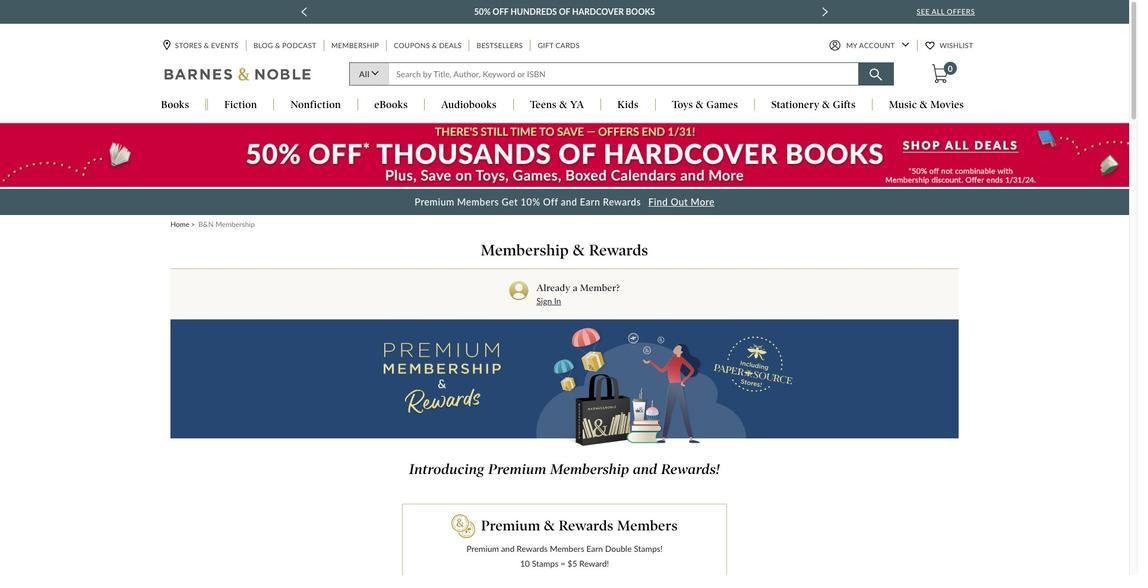 Task type: locate. For each thing, give the bounding box(es) containing it.
rewards up premium and rewards members earn double stamps! 10 stamps = $5 reward!
[[559, 518, 614, 534]]

0 horizontal spatial and
[[501, 544, 515, 554]]

& left deals
[[432, 41, 437, 50]]

& left gifts
[[823, 99, 831, 111]]

membership up membership sign in icon
[[481, 241, 569, 259]]

2 horizontal spatial members
[[618, 518, 678, 534]]

all down membership link
[[359, 69, 370, 79]]

& right toys on the top of the page
[[696, 99, 704, 111]]

blog
[[254, 41, 273, 50]]

off
[[493, 7, 509, 17], [543, 196, 558, 208]]

music & movies
[[889, 99, 965, 111]]

membership
[[331, 41, 379, 50], [216, 220, 255, 229], [481, 241, 569, 259]]

nonfiction
[[291, 99, 341, 111]]

movies
[[931, 99, 965, 111]]

cards
[[556, 41, 580, 50]]

members for premium & rewards members
[[618, 518, 678, 534]]

stationery
[[772, 99, 820, 111]]

reward!
[[580, 559, 609, 569]]

books button
[[145, 99, 206, 112]]

0 vertical spatial books
[[626, 7, 655, 17]]

stationery & gifts
[[772, 99, 856, 111]]

1 horizontal spatial books
[[626, 7, 655, 17]]

membership & rewards
[[481, 241, 649, 259]]

earn
[[580, 196, 601, 208], [587, 544, 603, 554]]

more
[[691, 196, 715, 208]]

all
[[932, 7, 945, 16], [359, 69, 370, 79]]

stores & events link
[[163, 40, 240, 51]]

1 vertical spatial all
[[359, 69, 370, 79]]

ebooks
[[374, 99, 408, 111]]

podcast
[[282, 41, 317, 50]]

down arrow image
[[902, 42, 910, 47]]

& for blog
[[275, 41, 280, 50]]

membership for membership & rewards
[[481, 241, 569, 259]]

2 vertical spatial membership
[[481, 241, 569, 259]]

membership up all link
[[331, 41, 379, 50]]

rewards
[[603, 196, 641, 208], [589, 241, 649, 259], [559, 518, 614, 534], [517, 544, 548, 554]]

& right stores
[[204, 41, 209, 50]]

premium inside premium and rewards members earn double stamps! 10 stamps = $5 reward!
[[467, 544, 499, 554]]

membership link
[[330, 40, 380, 51]]

off right 10%
[[543, 196, 558, 208]]

& right blog
[[275, 41, 280, 50]]

1 horizontal spatial membership
[[331, 41, 379, 50]]

0 vertical spatial members
[[457, 196, 499, 208]]

gift cards link
[[537, 40, 581, 51]]

& for toys
[[696, 99, 704, 111]]

0 horizontal spatial books
[[161, 99, 189, 111]]

members left get
[[457, 196, 499, 208]]

1 vertical spatial earn
[[587, 544, 603, 554]]

rewards left find on the right top
[[603, 196, 641, 208]]

1 vertical spatial and
[[501, 544, 515, 554]]

& for premium
[[544, 518, 556, 534]]

& right music
[[920, 99, 928, 111]]

& left ya
[[560, 99, 568, 111]]

membership right b&n
[[216, 220, 255, 229]]

fiction button
[[208, 99, 274, 112]]

1 vertical spatial off
[[543, 196, 558, 208]]

&
[[204, 41, 209, 50], [275, 41, 280, 50], [432, 41, 437, 50], [560, 99, 568, 111], [696, 99, 704, 111], [823, 99, 831, 111], [920, 99, 928, 111], [573, 241, 585, 259], [544, 518, 556, 534]]

1 horizontal spatial members
[[550, 544, 585, 554]]

rewards up 10
[[517, 544, 548, 554]]

games
[[707, 99, 738, 111]]

0 horizontal spatial members
[[457, 196, 499, 208]]

1 horizontal spatial off
[[543, 196, 558, 208]]

members inside premium and rewards members earn double stamps! 10 stamps = $5 reward!
[[550, 544, 585, 554]]

wishlist link
[[926, 40, 975, 51]]

and
[[561, 196, 578, 208], [501, 544, 515, 554]]

& up the a on the right of page
[[573, 241, 585, 259]]

home
[[171, 220, 190, 229]]

books
[[626, 7, 655, 17], [161, 99, 189, 111]]

& up premium and rewards members earn double stamps! 10 stamps = $5 reward!
[[544, 518, 556, 534]]

members up 'stamps!'
[[618, 518, 678, 534]]

premium
[[415, 196, 455, 208], [488, 461, 547, 478], [481, 518, 541, 534], [467, 544, 499, 554]]

earn up reward! at the right of page
[[587, 544, 603, 554]]

and inside premium and rewards members earn double stamps! 10 stamps = $5 reward!
[[501, 544, 515, 554]]

all right see
[[932, 7, 945, 16]]

members
[[457, 196, 499, 208], [618, 518, 678, 534], [550, 544, 585, 554]]

1 horizontal spatial all
[[932, 7, 945, 16]]

rewards up member?
[[589, 241, 649, 259]]

0 vertical spatial and
[[561, 196, 578, 208]]

member?
[[580, 282, 620, 294]]

hardcover
[[572, 7, 624, 17]]

account
[[860, 41, 895, 50]]

my account button
[[829, 40, 910, 51]]

0 horizontal spatial membership
[[216, 220, 255, 229]]

nonfiction button
[[274, 99, 358, 112]]

see all offers
[[917, 7, 976, 16]]

premium for &
[[481, 518, 541, 534]]

1 vertical spatial members
[[618, 518, 678, 534]]

0 vertical spatial off
[[493, 7, 509, 17]]

1 vertical spatial books
[[161, 99, 189, 111]]

& for membership
[[573, 241, 585, 259]]

None field
[[389, 63, 859, 86]]

0 vertical spatial membership
[[331, 41, 379, 50]]

2 vertical spatial members
[[550, 544, 585, 554]]

logo image
[[164, 67, 312, 84]]

& for teens
[[560, 99, 568, 111]]

books inside button
[[161, 99, 189, 111]]

rewards for premium & rewards members
[[559, 518, 614, 534]]

sign
[[537, 296, 552, 306]]

members up =
[[550, 544, 585, 554]]

0 horizontal spatial all
[[359, 69, 370, 79]]

gift cards
[[538, 41, 580, 50]]

off right 50% at top left
[[493, 7, 509, 17]]

deals
[[439, 41, 462, 50]]

music
[[889, 99, 918, 111]]

premium membership & rewards image
[[384, 334, 501, 424]]

b&n membership link
[[199, 220, 255, 229]]

earn down the 50% off thousans of hardcover books, plus, save on toys, games, boxed calendars and more "image" on the top
[[580, 196, 601, 208]]

rewards inside premium and rewards members earn double stamps! 10 stamps = $5 reward!
[[517, 544, 548, 554]]

cart image
[[932, 64, 948, 83]]

2 horizontal spatial membership
[[481, 241, 569, 259]]

stores
[[175, 41, 202, 50]]

membership inside membership link
[[331, 41, 379, 50]]



Task type: describe. For each thing, give the bounding box(es) containing it.
a
[[573, 282, 578, 294]]

0 button
[[931, 62, 957, 84]]

& for music
[[920, 99, 928, 111]]

home link
[[171, 220, 190, 229]]

1 vertical spatial membership
[[216, 220, 255, 229]]

b&n
[[199, 220, 214, 229]]

toys & games
[[672, 99, 738, 111]]

off inside membership & rewards main content
[[543, 196, 558, 208]]

ebooks button
[[358, 99, 424, 112]]

teens & ya button
[[514, 99, 601, 112]]

0 horizontal spatial off
[[493, 7, 509, 17]]

search image
[[870, 69, 883, 81]]

find
[[649, 196, 668, 208]]

membership and rewards!
[[550, 461, 720, 478]]

double
[[605, 544, 632, 554]]

all link
[[349, 63, 389, 86]]

already
[[537, 282, 571, 294]]

membership sign in icon image
[[510, 281, 529, 301]]

events
[[211, 41, 239, 50]]

& for stores
[[204, 41, 209, 50]]

hundreds
[[511, 7, 557, 17]]

offers
[[947, 7, 976, 16]]

stamps
[[532, 559, 559, 569]]

rewards for premium and rewards members earn double stamps! 10 stamps = $5 reward!
[[517, 544, 548, 554]]

sign in link
[[537, 295, 561, 308]]

already a member? sign in
[[537, 282, 620, 306]]

my
[[847, 41, 858, 50]]

b&n membership
[[199, 220, 255, 229]]

Search by Title, Author, Keyword or ISBN text field
[[389, 63, 859, 86]]

blog & podcast
[[254, 41, 317, 50]]

teens & ya
[[530, 99, 584, 111]]

coupons & deals link
[[393, 40, 463, 51]]

gifts
[[833, 99, 856, 111]]

0 vertical spatial earn
[[580, 196, 601, 208]]

10%
[[521, 196, 541, 208]]

get
[[502, 196, 518, 208]]

premium for members
[[415, 196, 455, 208]]

premium members get 10% off and earn rewards find out more
[[415, 196, 715, 208]]

50%
[[474, 7, 491, 17]]

membership for membership
[[331, 41, 379, 50]]

0
[[948, 64, 953, 74]]

coupons & deals
[[394, 41, 462, 50]]

wishlist
[[940, 41, 974, 50]]

music & movies button
[[873, 99, 981, 112]]

kids
[[618, 99, 639, 111]]

0 vertical spatial all
[[932, 7, 945, 16]]

see
[[917, 7, 930, 16]]

50% off hundreds of hardcover books
[[474, 7, 655, 17]]

premium and rewards members earn double stamps! 10 stamps = $5 reward!
[[467, 544, 663, 569]]

stores & events
[[175, 41, 239, 50]]

toys
[[672, 99, 693, 111]]

coupons
[[394, 41, 430, 50]]

out
[[671, 196, 688, 208]]

rewards for membership & rewards
[[589, 241, 649, 259]]

$5
[[568, 559, 578, 569]]

fiction
[[224, 99, 257, 111]]

teens
[[530, 99, 557, 111]]

of
[[559, 7, 570, 17]]

1 horizontal spatial and
[[561, 196, 578, 208]]

illustration: b&n tote, books, b&n café items, packages image
[[536, 326, 746, 449]]

my account
[[847, 41, 895, 50]]

& for coupons
[[432, 41, 437, 50]]

bestsellers
[[477, 41, 523, 50]]

b&n icon image
[[452, 515, 475, 538]]

stamps!
[[634, 544, 663, 554]]

gift
[[538, 41, 554, 50]]

user image
[[829, 40, 841, 51]]

bestsellers link
[[476, 40, 524, 51]]

premium & rewards members
[[481, 518, 678, 534]]

in
[[554, 296, 561, 306]]

introducing
[[409, 461, 485, 478]]

see all offers link
[[917, 7, 976, 16]]

audiobooks button
[[425, 99, 513, 112]]

members for premium and rewards members earn double stamps! 10 stamps = $5 reward!
[[550, 544, 585, 554]]

=
[[561, 559, 566, 569]]

audiobooks
[[441, 99, 497, 111]]

previous slide / item image
[[301, 7, 307, 17]]

all inside all link
[[359, 69, 370, 79]]

toys & games button
[[656, 99, 755, 112]]

next slide / item image
[[823, 7, 829, 17]]

blog & podcast link
[[252, 40, 318, 51]]

premium for and
[[467, 544, 499, 554]]

membership & rewards main content
[[0, 123, 1130, 575]]

ya
[[570, 99, 584, 111]]

50% off hundreds of hardcover books link
[[474, 5, 655, 19]]

including paper source stores! image
[[713, 336, 793, 392]]

10
[[520, 559, 530, 569]]

50% off thousans of hardcover books, plus, save on toys, games, boxed calendars and more image
[[0, 124, 1130, 187]]

& for stationery
[[823, 99, 831, 111]]

introducing premium membership and rewards!
[[409, 461, 720, 478]]

stationery & gifts button
[[755, 99, 873, 112]]

earn inside premium and rewards members earn double stamps! 10 stamps = $5 reward!
[[587, 544, 603, 554]]

kids button
[[601, 99, 655, 112]]



Task type: vqa. For each thing, say whether or not it's contained in the screenshot.
These Violent Delights Link
no



